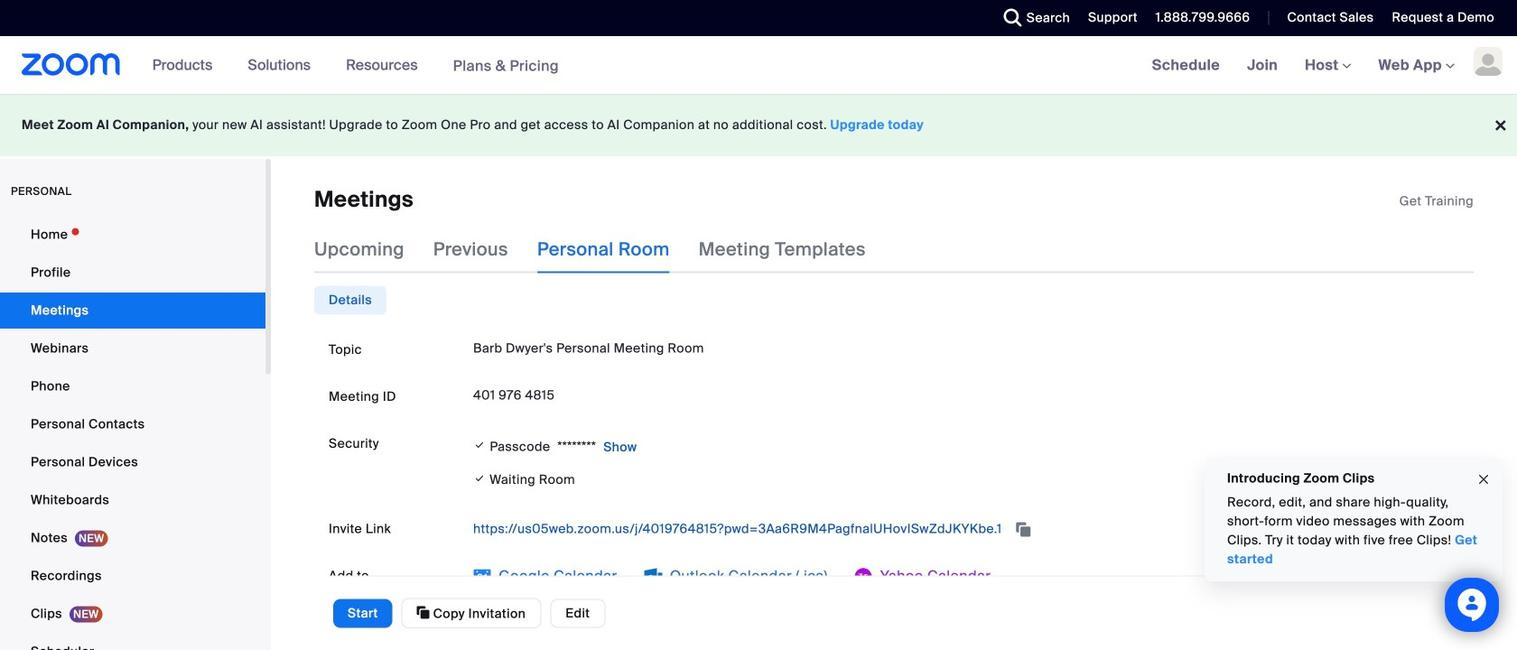 Task type: vqa. For each thing, say whether or not it's contained in the screenshot.
My Clips Clips
no



Task type: locate. For each thing, give the bounding box(es) containing it.
copy url image
[[1014, 523, 1032, 536]]

product information navigation
[[139, 36, 572, 95]]

checked image
[[473, 436, 486, 454], [473, 469, 486, 488]]

footer
[[0, 94, 1517, 156]]

banner
[[0, 36, 1517, 95]]

tab
[[314, 286, 387, 315]]

0 vertical spatial checked image
[[473, 436, 486, 454]]

close image
[[1477, 469, 1491, 490]]

1 vertical spatial checked image
[[473, 469, 486, 488]]

tabs of meeting tab list
[[314, 226, 895, 273]]

tab list
[[314, 286, 387, 315]]

application
[[1399, 192, 1474, 210]]

2 checked image from the top
[[473, 469, 486, 488]]

meetings navigation
[[1139, 36, 1517, 95]]



Task type: describe. For each thing, give the bounding box(es) containing it.
add to outlook calendar (.ics) image
[[644, 568, 662, 586]]

copy image
[[417, 605, 430, 621]]

personal menu menu
[[0, 217, 266, 650]]

1 checked image from the top
[[473, 436, 486, 454]]

zoom logo image
[[22, 53, 121, 76]]

add to yahoo calendar image
[[855, 568, 873, 586]]

add to google calendar image
[[473, 568, 491, 586]]

profile picture image
[[1474, 47, 1503, 76]]



